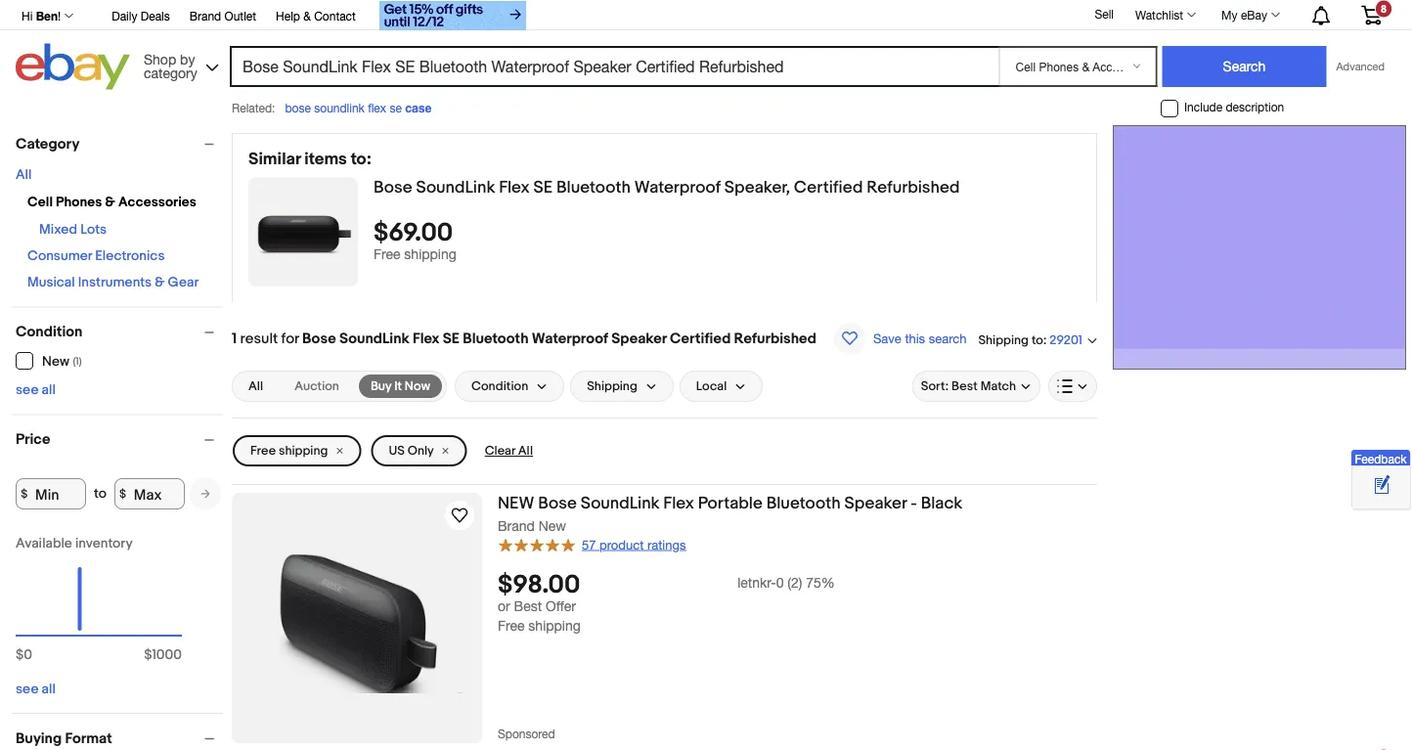 Task type: describe. For each thing, give the bounding box(es) containing it.
0 horizontal spatial to
[[94, 486, 106, 502]]

letnkr-
[[738, 574, 776, 590]]

contact
[[314, 9, 356, 23]]

advanced link
[[1327, 47, 1395, 86]]

free inside $69.00 free shipping
[[374, 246, 401, 262]]

my
[[1222, 8, 1238, 22]]

only
[[408, 443, 434, 459]]

free inside free shipping link
[[250, 443, 276, 459]]

outlet
[[225, 9, 256, 23]]

sell link
[[1086, 7, 1123, 21]]

related: bose soundlink flex se case
[[232, 101, 432, 114]]

my ebay link
[[1211, 3, 1289, 26]]

advertisement region
[[1113, 125, 1407, 370]]

available
[[16, 535, 72, 552]]

musical
[[27, 274, 75, 291]]

get an extra 15% off image
[[379, 1, 526, 30]]

shop by category banner
[[11, 0, 1397, 95]]

none submit inside shop by category banner
[[1163, 46, 1327, 87]]

buying format button
[[16, 730, 223, 747]]

sort: best match
[[921, 379, 1016, 394]]

57 product ratings link
[[498, 536, 686, 553]]

see all button for price
[[16, 681, 56, 698]]

Buy It Now selected text field
[[371, 378, 430, 395]]

accessories
[[118, 194, 196, 211]]

watch new bose soundlink flex portable bluetooth speaker - black image
[[448, 504, 472, 527]]

case
[[405, 101, 432, 114]]

new (1)
[[42, 354, 82, 370]]

now
[[405, 379, 430, 394]]

$69.00
[[374, 218, 453, 248]]

$ 1000
[[144, 647, 182, 663]]

brand inside new bose soundlink flex portable bluetooth speaker - black brand new
[[498, 518, 535, 534]]

soundlink inside new bose soundlink flex portable bluetooth speaker - black brand new
[[581, 493, 660, 514]]

Maximum Value in $ text field
[[114, 478, 185, 510]]

free shipping
[[250, 443, 328, 459]]

inventory
[[75, 535, 133, 552]]

consumer
[[27, 248, 92, 265]]

buy
[[371, 379, 392, 394]]

deals
[[141, 9, 170, 23]]

new bose soundlink flex portable bluetooth speaker - black heading
[[498, 493, 963, 514]]

shop by category button
[[135, 44, 223, 86]]

speaker inside new bose soundlink flex portable bluetooth speaker - black brand new
[[845, 493, 907, 514]]

category
[[144, 65, 197, 81]]

$ up buying
[[16, 647, 24, 663]]

help
[[276, 9, 300, 23]]

clear
[[485, 443, 515, 459]]

see for price
[[16, 681, 39, 698]]

help & contact link
[[276, 6, 356, 27]]

bose
[[285, 101, 311, 114]]

cell
[[27, 194, 53, 211]]

$ up available
[[21, 487, 28, 501]]

to:
[[351, 149, 372, 170]]

feedback
[[1355, 452, 1407, 466]]

shipping inside $69.00 free shipping
[[404, 246, 457, 262]]

$69.00 free shipping
[[374, 218, 457, 262]]

black
[[921, 493, 963, 514]]

or
[[498, 598, 510, 614]]

similar items to:
[[248, 149, 372, 170]]

0 horizontal spatial new
[[42, 354, 70, 370]]

listing options selector. list view selected. image
[[1058, 379, 1089, 394]]

all for condition
[[42, 382, 56, 399]]

flex
[[368, 101, 386, 114]]

gear
[[168, 274, 199, 291]]

bose soundlink flex se bluetooth waterproof speaker, certified refurbished
[[374, 177, 960, 198]]

shipping to : 29201
[[979, 332, 1083, 348]]

shipping for shipping
[[587, 379, 638, 394]]

$ up buying format dropdown button
[[144, 647, 152, 663]]

soundlink
[[314, 101, 365, 114]]

us
[[389, 443, 405, 459]]

0 horizontal spatial &
[[105, 194, 115, 211]]

brand inside brand outlet link
[[190, 9, 221, 23]]

hi ben !
[[22, 9, 61, 23]]

daily
[[112, 9, 137, 23]]

graph of available inventory between $0 and $1000+ image
[[16, 535, 182, 673]]

speaker,
[[725, 177, 790, 198]]

0 horizontal spatial bluetooth
[[463, 330, 529, 347]]

include description
[[1185, 100, 1285, 114]]

1
[[232, 330, 237, 347]]

8 link
[[1350, 0, 1394, 28]]

sort:
[[921, 379, 949, 394]]

Search for anything text field
[[233, 48, 995, 85]]

bose soundlink flex se bluetooth waterproof speaker, certified refurbished image
[[248, 191, 358, 273]]

see all for condition
[[16, 382, 56, 399]]

1000
[[152, 647, 182, 663]]

:
[[1044, 332, 1047, 348]]

items
[[305, 149, 347, 170]]

lots
[[80, 222, 107, 238]]

0 horizontal spatial se
[[443, 330, 460, 347]]

ebay
[[1241, 8, 1268, 22]]

category button
[[16, 135, 223, 153]]

0 horizontal spatial bose
[[302, 330, 336, 347]]

shop
[[144, 51, 176, 67]]

57
[[582, 537, 596, 552]]

bose inside new bose soundlink flex portable bluetooth speaker - black brand new
[[538, 493, 577, 514]]

category
[[16, 135, 80, 153]]

& inside account navigation
[[304, 9, 311, 23]]

consumer electronics link
[[27, 248, 165, 265]]

shipping button
[[571, 371, 674, 402]]

electronics
[[95, 248, 165, 265]]

product
[[600, 537, 644, 552]]

0 horizontal spatial condition
[[16, 323, 83, 341]]

2 horizontal spatial all
[[518, 443, 533, 459]]

this
[[905, 331, 926, 346]]

0 vertical spatial condition button
[[16, 323, 223, 341]]

watchlist link
[[1125, 3, 1205, 26]]

buy it now
[[371, 379, 430, 394]]

1 vertical spatial waterproof
[[532, 330, 608, 347]]

buy it now link
[[359, 375, 442, 398]]

local
[[696, 379, 727, 394]]



Task type: vqa. For each thing, say whether or not it's contained in the screenshot.
the Phones
yes



Task type: locate. For each thing, give the bounding box(es) containing it.
certified inside 'link'
[[794, 177, 863, 198]]

soundlink up product
[[581, 493, 660, 514]]

waterproof inside 'link'
[[635, 177, 721, 198]]

all link down result
[[237, 375, 275, 398]]

new left (1)
[[42, 354, 70, 370]]

sell
[[1095, 7, 1114, 21]]

29201
[[1050, 333, 1083, 348]]

& inside consumer electronics musical instruments & gear
[[155, 274, 165, 291]]

by
[[180, 51, 195, 67]]

condition up new (1)
[[16, 323, 83, 341]]

1 vertical spatial new
[[539, 518, 566, 534]]

2 see from the top
[[16, 681, 39, 698]]

auction link
[[283, 375, 351, 398]]

condition button inside main content
[[455, 371, 565, 402]]

0 vertical spatial refurbished
[[867, 177, 960, 198]]

1 horizontal spatial refurbished
[[867, 177, 960, 198]]

flex inside new bose soundlink flex portable bluetooth speaker - black brand new
[[664, 493, 694, 514]]

1 vertical spatial soundlink
[[339, 330, 410, 347]]

to left "maximum value in $" text field
[[94, 486, 106, 502]]

1 horizontal spatial all link
[[237, 375, 275, 398]]

1 horizontal spatial brand
[[498, 518, 535, 534]]

0 vertical spatial condition
[[16, 323, 83, 341]]

1 horizontal spatial shipping
[[404, 246, 457, 262]]

(1)
[[73, 356, 82, 368]]

0 vertical spatial soundlink
[[416, 177, 495, 198]]

0 horizontal spatial speaker
[[612, 330, 667, 347]]

0 vertical spatial flex
[[499, 177, 530, 198]]

brand
[[190, 9, 221, 23], [498, 518, 535, 534]]

condition
[[16, 323, 83, 341], [471, 379, 528, 394]]

condition button down instruments
[[16, 323, 223, 341]]

waterproof
[[635, 177, 721, 198], [532, 330, 608, 347]]

account navigation
[[11, 0, 1397, 33]]

similar
[[248, 149, 301, 170]]

0 for letnkr-
[[776, 574, 784, 590]]

all
[[16, 167, 32, 183], [248, 379, 263, 394], [518, 443, 533, 459]]

buying format
[[16, 730, 112, 747]]

1 horizontal spatial new
[[539, 518, 566, 534]]

bose up $69.00
[[374, 177, 412, 198]]

best right "or"
[[514, 598, 542, 614]]

advanced
[[1337, 60, 1385, 73]]

-
[[911, 493, 917, 514]]

0 horizontal spatial waterproof
[[532, 330, 608, 347]]

new up 57 product ratings link
[[539, 518, 566, 534]]

2 vertical spatial soundlink
[[581, 493, 660, 514]]

1 vertical spatial best
[[514, 598, 542, 614]]

flex inside bose soundlink flex se bluetooth waterproof speaker, certified refurbished 'link'
[[499, 177, 530, 198]]

waterproof up shipping dropdown button
[[532, 330, 608, 347]]

1 horizontal spatial condition
[[471, 379, 528, 394]]

0 horizontal spatial shipping
[[587, 379, 638, 394]]

consumer electronics musical instruments & gear
[[27, 248, 199, 291]]

0 horizontal spatial shipping
[[279, 443, 328, 459]]

1 horizontal spatial bose
[[374, 177, 412, 198]]

1 see from the top
[[16, 382, 39, 399]]

2 see all button from the top
[[16, 681, 56, 698]]

1 vertical spatial se
[[443, 330, 460, 347]]

shipping inside shipping to : 29201
[[979, 332, 1029, 348]]

2 vertical spatial bose
[[538, 493, 577, 514]]

all link
[[16, 167, 32, 183], [237, 375, 275, 398]]

new
[[498, 493, 534, 514]]

cell phones & accessories
[[27, 194, 196, 211]]

all for the top all link
[[16, 167, 32, 183]]

& right help on the top of the page
[[304, 9, 311, 23]]

1 vertical spatial 0
[[24, 647, 32, 663]]

bose soundlink flex se bluetooth waterproof speaker, certified refurbished heading
[[374, 177, 960, 198]]

1 vertical spatial bose
[[302, 330, 336, 347]]

all right clear
[[518, 443, 533, 459]]

bluetooth
[[557, 177, 631, 198], [463, 330, 529, 347], [767, 493, 841, 514]]

1 vertical spatial brand
[[498, 518, 535, 534]]

see all down $ 0
[[16, 681, 56, 698]]

free inside letnkr-0 (2) 75% or best offer free shipping
[[498, 618, 525, 634]]

all down result
[[248, 379, 263, 394]]

2 all from the top
[[42, 681, 56, 698]]

shipping
[[979, 332, 1029, 348], [587, 379, 638, 394]]

new
[[42, 354, 70, 370], [539, 518, 566, 534]]

condition button down 1 result for bose soundlink flex se bluetooth waterproof speaker certified refurbished
[[455, 371, 565, 402]]

all down new (1)
[[42, 382, 56, 399]]

0 vertical spatial waterproof
[[635, 177, 721, 198]]

0 vertical spatial &
[[304, 9, 311, 23]]

0 horizontal spatial refurbished
[[734, 330, 817, 347]]

speaker
[[612, 330, 667, 347], [845, 493, 907, 514]]

8
[[1381, 2, 1387, 14]]

0 horizontal spatial brand
[[190, 9, 221, 23]]

us only link
[[371, 435, 467, 467]]

see all button down new (1)
[[16, 382, 56, 399]]

to inside shipping to : 29201
[[1032, 332, 1044, 348]]

soundlink up $69.00
[[416, 177, 495, 198]]

1 result for bose soundlink flex se bluetooth waterproof speaker certified refurbished
[[232, 330, 817, 347]]

1 horizontal spatial all
[[248, 379, 263, 394]]

buying
[[16, 730, 62, 747]]

all link up cell
[[16, 167, 32, 183]]

hi
[[22, 9, 33, 23]]

1 vertical spatial refurbished
[[734, 330, 817, 347]]

see all button down $ 0
[[16, 681, 56, 698]]

& right phones
[[105, 194, 115, 211]]

0 up buying
[[24, 647, 32, 663]]

0 vertical spatial see all button
[[16, 382, 56, 399]]

1 horizontal spatial best
[[952, 379, 978, 394]]

us only
[[389, 443, 434, 459]]

portable
[[698, 493, 763, 514]]

available inventory
[[16, 535, 133, 552]]

1 vertical spatial see all button
[[16, 681, 56, 698]]

0 vertical spatial all
[[16, 167, 32, 183]]

all for price
[[42, 681, 56, 698]]

best inside letnkr-0 (2) 75% or best offer free shipping
[[514, 598, 542, 614]]

bluetooth inside new bose soundlink flex portable bluetooth speaker - black brand new
[[767, 493, 841, 514]]

shipping inside letnkr-0 (2) 75% or best offer free shipping
[[529, 618, 581, 634]]

flex
[[499, 177, 530, 198], [413, 330, 440, 347], [664, 493, 694, 514]]

1 horizontal spatial to
[[1032, 332, 1044, 348]]

0 for $
[[24, 647, 32, 663]]

(2)
[[788, 574, 803, 590]]

see for condition
[[16, 382, 39, 399]]

it
[[394, 379, 402, 394]]

description
[[1226, 100, 1285, 114]]

sort: best match button
[[912, 371, 1041, 402]]

0 vertical spatial se
[[534, 177, 553, 198]]

1 see all from the top
[[16, 382, 56, 399]]

0 horizontal spatial all
[[16, 167, 32, 183]]

0 vertical spatial see all
[[16, 382, 56, 399]]

to left 29201
[[1032, 332, 1044, 348]]

0 vertical spatial shipping
[[404, 246, 457, 262]]

2 horizontal spatial shipping
[[529, 618, 581, 634]]

2 vertical spatial &
[[155, 274, 165, 291]]

0 vertical spatial brand
[[190, 9, 221, 23]]

local button
[[680, 371, 763, 402]]

1 horizontal spatial certified
[[794, 177, 863, 198]]

brand left 'outlet'
[[190, 9, 221, 23]]

1 horizontal spatial se
[[534, 177, 553, 198]]

0 vertical spatial certified
[[794, 177, 863, 198]]

0 horizontal spatial 0
[[24, 647, 32, 663]]

letnkr-0 (2) 75% or best offer free shipping
[[498, 574, 835, 634]]

1 vertical spatial free
[[250, 443, 276, 459]]

2 horizontal spatial &
[[304, 9, 311, 23]]

ben
[[36, 9, 58, 23]]

certified right speaker,
[[794, 177, 863, 198]]

0 horizontal spatial certified
[[670, 330, 731, 347]]

0 vertical spatial 0
[[776, 574, 784, 590]]

1 vertical spatial speaker
[[845, 493, 907, 514]]

result
[[240, 330, 278, 347]]

0 vertical spatial bluetooth
[[557, 177, 631, 198]]

price button
[[16, 431, 223, 449]]

0 vertical spatial shipping
[[979, 332, 1029, 348]]

1 vertical spatial &
[[105, 194, 115, 211]]

$ up inventory
[[119, 487, 126, 501]]

0 inside letnkr-0 (2) 75% or best offer free shipping
[[776, 574, 784, 590]]

2 horizontal spatial bose
[[538, 493, 577, 514]]

search
[[929, 331, 967, 346]]

soundlink up buy
[[339, 330, 410, 347]]

offer
[[546, 598, 576, 614]]

refurbished inside 'link'
[[867, 177, 960, 198]]

1 vertical spatial shipping
[[587, 379, 638, 394]]

soundlink inside bose soundlink flex se bluetooth waterproof speaker, certified refurbished 'link'
[[416, 177, 495, 198]]

None submit
[[1163, 46, 1327, 87]]

speaker left - at the bottom right of the page
[[845, 493, 907, 514]]

watchlist
[[1136, 8, 1184, 22]]

best inside dropdown button
[[952, 379, 978, 394]]

Minimum Value in $ text field
[[16, 478, 86, 510]]

se inside 'link'
[[534, 177, 553, 198]]

0 vertical spatial bose
[[374, 177, 412, 198]]

0 vertical spatial best
[[952, 379, 978, 394]]

1 all from the top
[[42, 382, 56, 399]]

0 horizontal spatial soundlink
[[339, 330, 410, 347]]

brand down new
[[498, 518, 535, 534]]

1 vertical spatial see all
[[16, 681, 56, 698]]

price
[[16, 431, 50, 449]]

save this search button
[[829, 322, 973, 355]]

2 horizontal spatial bluetooth
[[767, 493, 841, 514]]

new inside new bose soundlink flex portable bluetooth speaker - black brand new
[[539, 518, 566, 534]]

1 horizontal spatial bluetooth
[[557, 177, 631, 198]]

1 vertical spatial certified
[[670, 330, 731, 347]]

auction
[[295, 379, 339, 394]]

1 vertical spatial all
[[42, 681, 56, 698]]

!
[[58, 9, 61, 23]]

$ 0
[[16, 647, 32, 663]]

1 vertical spatial condition
[[471, 379, 528, 394]]

0 left (2)
[[776, 574, 784, 590]]

see all button for condition
[[16, 382, 56, 399]]

save this search
[[874, 331, 967, 346]]

2 horizontal spatial flex
[[664, 493, 694, 514]]

1 vertical spatial shipping
[[279, 443, 328, 459]]

0 horizontal spatial flex
[[413, 330, 440, 347]]

1 see all button from the top
[[16, 382, 56, 399]]

bose right for
[[302, 330, 336, 347]]

main content
[[232, 125, 1098, 750]]

related:
[[232, 101, 275, 114]]

0 vertical spatial speaker
[[612, 330, 667, 347]]

all up cell
[[16, 167, 32, 183]]

condition down 1 result for bose soundlink flex se bluetooth waterproof speaker certified refurbished
[[471, 379, 528, 394]]

help & contact
[[276, 9, 356, 23]]

1 vertical spatial see
[[16, 681, 39, 698]]

0 vertical spatial to
[[1032, 332, 1044, 348]]

0 vertical spatial all link
[[16, 167, 32, 183]]

see up price
[[16, 382, 39, 399]]

1 vertical spatial flex
[[413, 330, 440, 347]]

brand outlet link
[[190, 6, 256, 27]]

57 product ratings
[[582, 537, 686, 552]]

include
[[1185, 100, 1223, 114]]

certified up local
[[670, 330, 731, 347]]

free shipping link
[[233, 435, 361, 467]]

2 horizontal spatial soundlink
[[581, 493, 660, 514]]

0 horizontal spatial free
[[250, 443, 276, 459]]

0 vertical spatial free
[[374, 246, 401, 262]]

0 inside image
[[24, 647, 32, 663]]

bose right new
[[538, 493, 577, 514]]

1 vertical spatial all
[[248, 379, 263, 394]]

bose inside 'link'
[[374, 177, 412, 198]]

clear all link
[[477, 435, 541, 467]]

se
[[390, 101, 402, 114]]

waterproof left speaker,
[[635, 177, 721, 198]]

0 vertical spatial new
[[42, 354, 70, 370]]

1 vertical spatial condition button
[[455, 371, 565, 402]]

best right sort:
[[952, 379, 978, 394]]

1 vertical spatial all link
[[237, 375, 275, 398]]

main content containing $69.00
[[232, 125, 1098, 750]]

all up buying
[[42, 681, 56, 698]]

bose
[[374, 177, 412, 198], [302, 330, 336, 347], [538, 493, 577, 514]]

1 horizontal spatial flex
[[499, 177, 530, 198]]

0 vertical spatial all
[[42, 382, 56, 399]]

shipping for shipping to : 29201
[[979, 332, 1029, 348]]

to
[[1032, 332, 1044, 348], [94, 486, 106, 502]]

bluetooth inside 'link'
[[557, 177, 631, 198]]

2 vertical spatial flex
[[664, 493, 694, 514]]

0 horizontal spatial all link
[[16, 167, 32, 183]]

see all for price
[[16, 681, 56, 698]]

0 horizontal spatial best
[[514, 598, 542, 614]]

1 vertical spatial bluetooth
[[463, 330, 529, 347]]

mixed lots link
[[39, 222, 107, 238]]

new bose soundlink flex portable bluetooth speaker - black brand new
[[498, 493, 963, 534]]

2 vertical spatial bluetooth
[[767, 493, 841, 514]]

refurbished
[[867, 177, 960, 198], [734, 330, 817, 347]]

&
[[304, 9, 311, 23], [105, 194, 115, 211], [155, 274, 165, 291]]

2 see all from the top
[[16, 681, 56, 698]]

speaker up shipping dropdown button
[[612, 330, 667, 347]]

clear all
[[485, 443, 533, 459]]

instruments
[[78, 274, 152, 291]]

see down $ 0
[[16, 681, 39, 698]]

new bose soundlink flex portable bluetooth speaker - black image
[[232, 543, 482, 694]]

shipping inside dropdown button
[[587, 379, 638, 394]]

1 horizontal spatial speaker
[[845, 493, 907, 514]]

& left gear
[[155, 274, 165, 291]]

2 vertical spatial shipping
[[529, 618, 581, 634]]

all for right all link
[[248, 379, 263, 394]]

$98.00
[[498, 570, 580, 601]]

0 vertical spatial see
[[16, 382, 39, 399]]

bose soundlink flex se bluetooth waterproof speaker, certified refurbished link
[[374, 177, 1081, 201]]

my ebay
[[1222, 8, 1268, 22]]

see
[[16, 382, 39, 399], [16, 681, 39, 698]]

2 horizontal spatial free
[[498, 618, 525, 634]]

daily deals link
[[112, 6, 170, 27]]

see all down new (1)
[[16, 382, 56, 399]]



